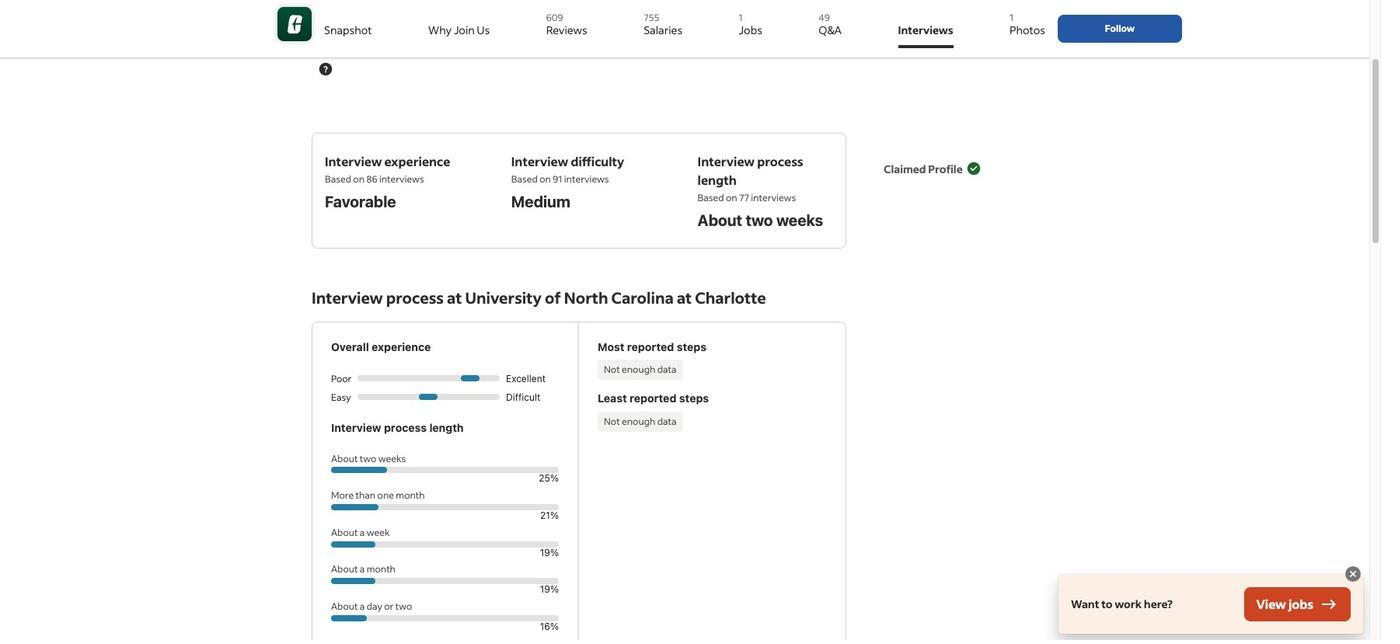 Task type: locate. For each thing, give the bounding box(es) containing it.
than
[[356, 490, 376, 502]]

reported
[[627, 341, 674, 354], [630, 392, 677, 406]]

of
[[547, 4, 567, 28], [672, 37, 684, 53], [545, 288, 561, 308]]

reviews
[[546, 23, 588, 37]]

difficult
[[506, 392, 541, 403]]

weeks
[[777, 212, 824, 230], [378, 453, 406, 465]]

enough for least
[[622, 416, 656, 427]]

about left day
[[331, 601, 358, 613]]

interview inside interview difficulty based on 91 interviews medium
[[512, 153, 569, 170]]

about
[[698, 212, 743, 230], [331, 453, 358, 465], [331, 527, 358, 539], [331, 564, 358, 576], [331, 601, 358, 613]]

on left 91
[[540, 174, 551, 185]]

0 vertical spatial reported
[[627, 341, 674, 354]]

join
[[454, 23, 475, 37]]

19% for week
[[540, 547, 559, 559]]

a left week
[[360, 527, 365, 539]]

1 1 from the left
[[739, 12, 743, 23]]

to
[[1102, 597, 1113, 612]]

month down week
[[367, 564, 396, 576]]

steps for least reported steps
[[680, 392, 709, 406]]

work
[[1115, 597, 1142, 612]]

based inside interview process length based on 77 interviews about two weeks
[[698, 192, 724, 204]]

interview up 86
[[325, 153, 382, 170]]

length
[[698, 172, 737, 188], [430, 422, 464, 435]]

on for favorable
[[353, 174, 365, 185]]

about up more
[[331, 453, 358, 465]]

1 not from the top
[[604, 364, 620, 376]]

favorable
[[325, 193, 396, 211]]

length for interview process length based on 77 interviews about two weeks
[[698, 172, 737, 188]]

2 horizontal spatial two
[[746, 212, 773, 230]]

about down 77
[[698, 212, 743, 230]]

2 1 from the left
[[1010, 12, 1014, 23]]

0 horizontal spatial on
[[353, 174, 365, 185]]

1 data from the top
[[658, 364, 677, 376]]

0 horizontal spatial length
[[430, 422, 464, 435]]

data down "least reported steps"
[[658, 416, 677, 427]]

view
[[1257, 596, 1287, 613]]

1 a from the top
[[360, 527, 365, 539]]

3 a from the top
[[360, 601, 365, 613]]

based up favorable
[[325, 174, 351, 185]]

19% for month
[[540, 584, 559, 596]]

why
[[429, 23, 452, 37]]

what
[[335, 37, 365, 53]]

about two weeks
[[331, 453, 406, 465]]

0 horizontal spatial interview
[[493, 37, 547, 53]]

charlotte
[[727, 4, 813, 28], [695, 288, 767, 308]]

not
[[604, 364, 620, 376], [604, 416, 620, 427]]

carolina
[[627, 4, 702, 28], [723, 37, 771, 53], [612, 288, 674, 308]]

0 vertical spatial steps
[[677, 341, 707, 354]]

week
[[367, 527, 390, 539]]

1 vertical spatial two
[[360, 453, 377, 465]]

close image
[[1344, 565, 1363, 584]]

north up see what people said about the interview process at university of north carolina at charlotte.
[[570, 4, 623, 28]]

based inside interview experience based on 86 interviews favorable
[[325, 174, 351, 185]]

north up the most
[[564, 288, 609, 308]]

1 vertical spatial not enough data
[[604, 416, 677, 427]]

1 vertical spatial enough
[[622, 416, 656, 427]]

enough
[[622, 364, 656, 376], [622, 416, 656, 427]]

25%
[[539, 473, 559, 485]]

1 vertical spatial length
[[430, 422, 464, 435]]

based left 77
[[698, 192, 724, 204]]

1 horizontal spatial based
[[512, 174, 538, 185]]

a down about a week
[[360, 564, 365, 576]]

weeks inside interview process length based on 77 interviews about two weeks
[[777, 212, 824, 230]]

a for day
[[360, 601, 365, 613]]

about
[[435, 37, 469, 53]]

interview for interview experience based on 86 interviews favorable
[[325, 153, 382, 170]]

0 vertical spatial 19%
[[540, 547, 559, 559]]

month right one
[[396, 490, 425, 502]]

experience for overall
[[372, 341, 431, 354]]

north
[[570, 4, 623, 28], [686, 37, 721, 53], [564, 288, 609, 308]]

most
[[598, 341, 625, 354]]

reported right least
[[630, 392, 677, 406]]

1 horizontal spatial two
[[396, 601, 412, 613]]

interviews inside interview difficulty based on 91 interviews medium
[[564, 174, 609, 185]]

steps up "least reported steps"
[[677, 341, 707, 354]]

2 horizontal spatial on
[[726, 192, 738, 204]]

most reported steps
[[598, 341, 707, 354]]

experience up favorable
[[385, 153, 451, 170]]

university
[[451, 4, 543, 28], [611, 37, 669, 53], [465, 288, 542, 308]]

2 vertical spatial two
[[396, 601, 412, 613]]

interview inside interview process length based on 77 interviews about two weeks
[[698, 153, 755, 170]]

interviews inside interview process length based on 77 interviews about two weeks
[[751, 192, 796, 204]]

1 horizontal spatial month
[[396, 490, 425, 502]]

on left 77
[[726, 192, 738, 204]]

data down most reported steps
[[658, 364, 677, 376]]

two
[[746, 212, 773, 230], [360, 453, 377, 465], [396, 601, 412, 613]]

interviews down difficulty
[[564, 174, 609, 185]]

1 inside 1 jobs
[[739, 12, 743, 23]]

interviews
[[379, 174, 424, 185], [564, 174, 609, 185], [751, 192, 796, 204]]

1 inside 1 photos
[[1010, 12, 1014, 23]]

interviews inside interview experience based on 86 interviews favorable
[[379, 174, 424, 185]]

about a week
[[331, 527, 390, 539]]

1 horizontal spatial interviews
[[564, 174, 609, 185]]

1 vertical spatial experience
[[385, 153, 451, 170]]

two right or in the bottom of the page
[[396, 601, 412, 613]]

interview for interview process length based on 77 interviews about two weeks
[[698, 153, 755, 170]]

interview up overall
[[312, 288, 383, 308]]

more than one month
[[331, 490, 425, 502]]

on left 86
[[353, 174, 365, 185]]

755
[[644, 12, 660, 23]]

on inside interview experience based on 86 interviews favorable
[[353, 174, 365, 185]]

interview right the the
[[493, 37, 547, 53]]

2 vertical spatial experience
[[372, 341, 431, 354]]

0 vertical spatial of
[[547, 4, 567, 28]]

1 vertical spatial steps
[[680, 392, 709, 406]]

1 vertical spatial a
[[360, 564, 365, 576]]

on inside interview difficulty based on 91 interviews medium
[[540, 174, 551, 185]]

follow button
[[1058, 15, 1183, 43]]

two down 77
[[746, 212, 773, 230]]

2 not enough data from the top
[[604, 416, 677, 427]]

enough down "least reported steps"
[[622, 416, 656, 427]]

0 vertical spatial experience
[[921, 32, 987, 48]]

2 vertical spatial a
[[360, 601, 365, 613]]

1 19% from the top
[[540, 547, 559, 559]]

interview
[[325, 153, 382, 170], [512, 153, 569, 170], [698, 153, 755, 170], [312, 288, 383, 308], [331, 422, 381, 435]]

1 vertical spatial north
[[686, 37, 721, 53]]

interview up 91
[[512, 153, 569, 170]]

0 vertical spatial two
[[746, 212, 773, 230]]

not enough data down most reported steps
[[604, 364, 677, 376]]

2 19% from the top
[[540, 584, 559, 596]]

process
[[550, 37, 595, 53], [758, 153, 804, 170], [386, 288, 444, 308], [384, 422, 427, 435]]

0 horizontal spatial 1
[[739, 12, 743, 23]]

1 vertical spatial not
[[604, 416, 620, 427]]

0 vertical spatial month
[[396, 490, 425, 502]]

claimed profile
[[884, 162, 963, 176]]

0 vertical spatial university
[[451, 4, 543, 28]]

disclaimer image
[[318, 62, 334, 77]]

experience for interview
[[385, 153, 451, 170]]

process for interview process length based on 77 interviews about two weeks
[[758, 153, 804, 170]]

about left week
[[331, 527, 358, 539]]

1 horizontal spatial weeks
[[777, 212, 824, 230]]

data
[[658, 364, 677, 376], [658, 416, 677, 427]]

length inside interview process length based on 77 interviews about two weeks
[[698, 172, 737, 188]]

interview up about two weeks
[[331, 422, 381, 435]]

a left day
[[360, 601, 365, 613]]

2 not from the top
[[604, 416, 620, 427]]

2 vertical spatial carolina
[[612, 288, 674, 308]]

0 vertical spatial not enough data
[[604, 364, 677, 376]]

month
[[396, 490, 425, 502], [367, 564, 396, 576]]

a
[[360, 527, 365, 539], [360, 564, 365, 576], [360, 601, 365, 613]]

not enough data down "least reported steps"
[[604, 416, 677, 427]]

interviews right 77
[[751, 192, 796, 204]]

about for about two weeks
[[331, 453, 358, 465]]

day
[[367, 601, 382, 613]]

reported right the most
[[627, 341, 674, 354]]

interview
[[959, 13, 1016, 30], [493, 37, 547, 53]]

experience down your
[[921, 32, 987, 48]]

not down least
[[604, 416, 620, 427]]

process inside interview process length based on 77 interviews about two weeks
[[758, 153, 804, 170]]

two inside interview process length based on 77 interviews about two weeks
[[746, 212, 773, 230]]

19% down 21%
[[540, 547, 559, 559]]

overall experience
[[331, 341, 431, 354]]

0 horizontal spatial based
[[325, 174, 351, 185]]

0 vertical spatial weeks
[[777, 212, 824, 230]]

experience inside share your interview experience
[[921, 32, 987, 48]]

interviews for medium
[[564, 174, 609, 185]]

0 vertical spatial north
[[570, 4, 623, 28]]

experience inside interview experience based on 86 interviews favorable
[[385, 153, 451, 170]]

steps down most reported steps
[[680, 392, 709, 406]]

0 horizontal spatial interviews
[[379, 174, 424, 185]]

enough down most reported steps
[[622, 364, 656, 376]]

2 a from the top
[[360, 564, 365, 576]]

see what people said about the interview process at university of north carolina at charlotte.
[[312, 37, 844, 53]]

1 not enough data from the top
[[604, 364, 677, 376]]

interviewing at university of north carolina at charlotte
[[312, 4, 813, 28]]

based up medium
[[512, 174, 538, 185]]

interview up 77
[[698, 153, 755, 170]]

about a day or two
[[331, 601, 412, 613]]

interview inside interview experience based on 86 interviews favorable
[[325, 153, 382, 170]]

interview right your
[[959, 13, 1016, 30]]

1 enough from the top
[[622, 364, 656, 376]]

19% up 16%
[[540, 584, 559, 596]]

here?
[[1145, 597, 1173, 612]]

0 vertical spatial enough
[[622, 364, 656, 376]]

1 horizontal spatial 1
[[1010, 12, 1014, 23]]

steps
[[677, 341, 707, 354], [680, 392, 709, 406]]

least reported steps
[[598, 392, 709, 406]]

about down about a week
[[331, 564, 358, 576]]

reported for most
[[627, 341, 674, 354]]

1 horizontal spatial length
[[698, 172, 737, 188]]

experience
[[921, 32, 987, 48], [385, 153, 451, 170], [372, 341, 431, 354]]

enough for most
[[622, 364, 656, 376]]

us
[[477, 23, 490, 37]]

1 vertical spatial month
[[367, 564, 396, 576]]

19%
[[540, 547, 559, 559], [540, 584, 559, 596]]

1 horizontal spatial on
[[540, 174, 551, 185]]

two up than
[[360, 453, 377, 465]]

north right salaries
[[686, 37, 721, 53]]

interviews right 86
[[379, 174, 424, 185]]

1 vertical spatial reported
[[630, 392, 677, 406]]

1 vertical spatial interview
[[493, 37, 547, 53]]

1 horizontal spatial interview
[[959, 13, 1016, 30]]

0 vertical spatial interview
[[959, 13, 1016, 30]]

1
[[739, 12, 743, 23], [1010, 12, 1014, 23]]

not down the most
[[604, 364, 620, 376]]

21%
[[540, 510, 559, 522]]

salaries
[[644, 23, 683, 37]]

0 vertical spatial not
[[604, 364, 620, 376]]

based inside interview difficulty based on 91 interviews medium
[[512, 174, 538, 185]]

data for least reported steps
[[658, 416, 677, 427]]

1 vertical spatial weeks
[[378, 453, 406, 465]]

experience right overall
[[372, 341, 431, 354]]

on
[[353, 174, 365, 185], [540, 174, 551, 185], [726, 192, 738, 204]]

0 vertical spatial data
[[658, 364, 677, 376]]

at
[[430, 4, 448, 28], [706, 4, 724, 28], [597, 37, 609, 53], [773, 37, 785, 53], [447, 288, 462, 308], [677, 288, 692, 308]]

1 vertical spatial data
[[658, 416, 677, 427]]

share your interview experience link
[[851, 5, 1058, 58]]

2 enough from the top
[[622, 416, 656, 427]]

interview for interview process length
[[331, 422, 381, 435]]

2 horizontal spatial interviews
[[751, 192, 796, 204]]

why join us link
[[429, 6, 490, 48]]

view jobs link
[[1245, 588, 1351, 622]]

not enough data
[[604, 364, 677, 376], [604, 416, 677, 427]]

said
[[409, 37, 432, 53]]

0 vertical spatial length
[[698, 172, 737, 188]]

your
[[929, 13, 957, 30]]

2 horizontal spatial based
[[698, 192, 724, 204]]

0 vertical spatial a
[[360, 527, 365, 539]]

on inside interview process length based on 77 interviews about two weeks
[[726, 192, 738, 204]]

2 data from the top
[[658, 416, 677, 427]]

1 vertical spatial 19%
[[540, 584, 559, 596]]



Task type: vqa. For each thing, say whether or not it's contained in the screenshot.


Task type: describe. For each thing, give the bounding box(es) containing it.
0 horizontal spatial month
[[367, 564, 396, 576]]

2 vertical spatial of
[[545, 288, 561, 308]]

0 vertical spatial charlotte
[[727, 4, 813, 28]]

want
[[1072, 597, 1100, 612]]

91
[[553, 174, 562, 185]]

not enough data for most
[[604, 364, 677, 376]]

609 reviews
[[546, 12, 588, 37]]

more
[[331, 490, 354, 502]]

jobs
[[739, 23, 763, 37]]

q&a
[[819, 23, 842, 37]]

length for interview process length
[[430, 422, 464, 435]]

share your interview experience
[[892, 13, 1016, 48]]

1 jobs
[[739, 12, 763, 37]]

0 horizontal spatial two
[[360, 453, 377, 465]]

reported for least
[[630, 392, 677, 406]]

1 for photos
[[1010, 12, 1014, 23]]

poor
[[331, 373, 352, 385]]

interview process length
[[331, 422, 464, 435]]

16%
[[540, 621, 559, 633]]

77
[[740, 192, 750, 204]]

1 vertical spatial charlotte
[[695, 288, 767, 308]]

people
[[367, 37, 407, 53]]

not enough data for least
[[604, 416, 677, 427]]

2 vertical spatial university
[[465, 288, 542, 308]]

0 horizontal spatial weeks
[[378, 453, 406, 465]]

share
[[892, 13, 927, 30]]

about for about a day or two
[[331, 601, 358, 613]]

about a month
[[331, 564, 396, 576]]

interview inside share your interview experience
[[959, 13, 1016, 30]]

charlotte.
[[787, 37, 844, 53]]

about for about a week
[[331, 527, 358, 539]]

1 for jobs
[[739, 12, 743, 23]]

1 photos
[[1010, 12, 1046, 37]]

view jobs
[[1257, 596, 1314, 613]]

1 vertical spatial university
[[611, 37, 669, 53]]

interviews for favorable
[[379, 174, 424, 185]]

based for medium
[[512, 174, 538, 185]]

interview for interview difficulty based on 91 interviews medium
[[512, 153, 569, 170]]

on for medium
[[540, 174, 551, 185]]

755 salaries
[[644, 12, 683, 37]]

snapshot
[[324, 23, 372, 37]]

process for interview process length
[[384, 422, 427, 435]]

follow
[[1106, 23, 1135, 34]]

want to work here?
[[1072, 597, 1173, 612]]

1 vertical spatial of
[[672, 37, 684, 53]]

excellent
[[506, 373, 546, 385]]

interview difficulty based on 91 interviews medium
[[512, 153, 625, 211]]

49
[[819, 12, 830, 23]]

2 vertical spatial north
[[564, 288, 609, 308]]

609
[[546, 12, 564, 23]]

why join us
[[429, 23, 490, 37]]

interviews link
[[899, 6, 954, 48]]

least
[[598, 392, 627, 406]]

data for most reported steps
[[658, 364, 677, 376]]

claimed
[[884, 162, 927, 176]]

about inside interview process length based on 77 interviews about two weeks
[[698, 212, 743, 230]]

photos
[[1010, 23, 1046, 37]]

jobs
[[1289, 596, 1314, 613]]

interview experience based on 86 interviews favorable
[[325, 153, 451, 211]]

process for interview process at university of north carolina at charlotte
[[386, 288, 444, 308]]

difficulty
[[571, 153, 625, 170]]

based for favorable
[[325, 174, 351, 185]]

the
[[471, 37, 491, 53]]

steps for most reported steps
[[677, 341, 707, 354]]

a for week
[[360, 527, 365, 539]]

overall
[[331, 341, 369, 354]]

profile
[[929, 162, 963, 176]]

86
[[367, 174, 378, 185]]

not for most
[[604, 364, 620, 376]]

1 vertical spatial carolina
[[723, 37, 771, 53]]

interview process length based on 77 interviews about two weeks
[[698, 153, 824, 230]]

snapshot link
[[324, 6, 372, 48]]

medium
[[512, 193, 571, 211]]

not for least
[[604, 416, 620, 427]]

easy
[[331, 392, 351, 403]]

interviewing
[[312, 4, 426, 28]]

see
[[312, 37, 333, 53]]

interview for interview process at university of north carolina at charlotte
[[312, 288, 383, 308]]

interview process at university of north carolina at charlotte
[[312, 288, 767, 308]]

0 vertical spatial carolina
[[627, 4, 702, 28]]

or
[[384, 601, 394, 613]]

49 q&a
[[819, 12, 842, 37]]

a for month
[[360, 564, 365, 576]]

about for about a month
[[331, 564, 358, 576]]

one
[[378, 490, 394, 502]]

interviews
[[899, 23, 954, 37]]

claimed profile button
[[884, 152, 982, 186]]



